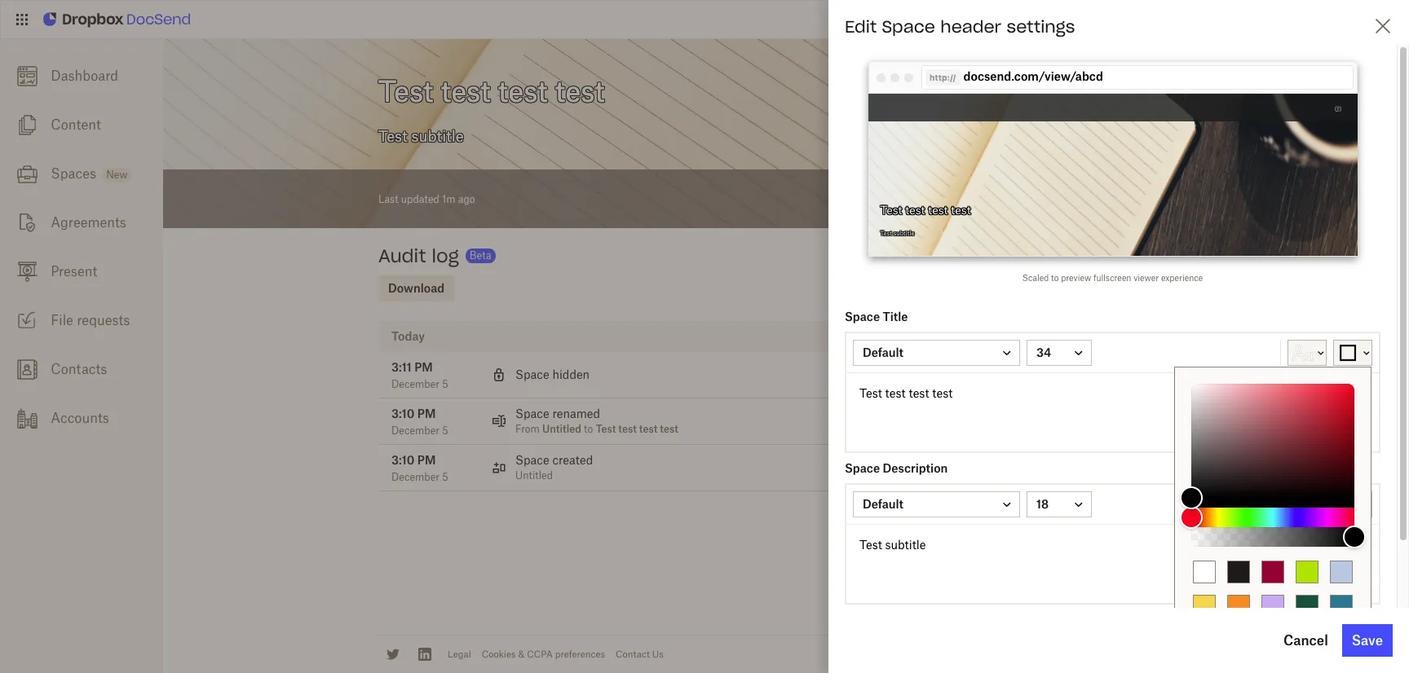 Task type: describe. For each thing, give the bounding box(es) containing it.
space for space hidden
[[515, 368, 549, 382]]

agreements link
[[0, 198, 163, 247]]

space description element
[[833, 462, 1393, 605]]

Text text field
[[847, 374, 1379, 452]]

test test test test
[[880, 203, 971, 217]]

fullscreen
[[1094, 273, 1132, 283]]

test subtitle
[[880, 230, 915, 237]]

pm for space renamed
[[417, 407, 436, 421]]

space for space title
[[845, 310, 880, 324]]

us
[[652, 649, 664, 661]]

3:11 pm december 5
[[391, 360, 448, 391]]

space renamed from untitled to test test test test
[[515, 407, 678, 436]]

cancel
[[1284, 633, 1328, 649]]

space created untitled
[[515, 453, 593, 482]]

scaled
[[1023, 273, 1049, 283]]

preview
[[1061, 273, 1091, 283]]

space for space description
[[845, 462, 880, 475]]

download
[[388, 281, 445, 295]]

james.peterson1902@gmail.com for 3:11 pm
[[965, 377, 1117, 389]]

contacts link
[[0, 345, 163, 394]]

home image
[[955, 188, 974, 208]]

test for test subtitle
[[880, 230, 892, 237]]

sidebar contacts image
[[17, 359, 37, 380]]

agreements
[[51, 214, 126, 231]]

created
[[552, 453, 593, 467]]

edit
[[845, 16, 877, 37]]

3:10 pm december 5 for space renamed
[[391, 407, 448, 437]]

title
[[883, 310, 908, 324]]

james peterson james.peterson1902@gmail.com for 3:10 pm
[[965, 453, 1117, 482]]

docsend.com/view/abcd
[[964, 69, 1103, 83]]

sidebar accounts image
[[17, 408, 37, 429]]

december for space created
[[391, 471, 440, 484]]

download button
[[378, 276, 454, 302]]

space title element
[[833, 310, 1393, 674]]

dashboard link
[[0, 51, 163, 100]]

subtitle
[[894, 230, 915, 237]]

34 button
[[1027, 340, 1092, 366]]

december inside 3:11 pm december 5
[[391, 378, 440, 391]]

sidebar dashboard image
[[17, 66, 37, 86]]

3:10 for space created
[[391, 453, 415, 467]]

default for description
[[863, 497, 904, 511]]

legal
[[448, 649, 471, 661]]

new
[[106, 169, 128, 181]]

legal link
[[448, 649, 471, 661]]

test inside space renamed from untitled to test test test test
[[596, 423, 616, 436]]

3:11
[[391, 360, 412, 374]]

james.peterson1902@gmail.com for 3:10 pm
[[965, 470, 1117, 482]]

james peterson james.peterson1902@gmail.com for 3:11 pm
[[965, 360, 1117, 389]]

spaces
[[51, 166, 96, 182]]

share
[[1146, 191, 1183, 207]]

last updated 1m ago
[[378, 193, 475, 205]]

content
[[51, 117, 101, 133]]

color image
[[1180, 487, 1203, 510]]

space description
[[845, 462, 948, 475]]

save
[[1352, 633, 1383, 649]]

cancel button
[[1274, 625, 1338, 657]]

file requests link
[[0, 296, 163, 345]]

to inside space renamed from untitled to test test test test
[[584, 423, 593, 436]]

untitled inside the space created untitled
[[515, 470, 553, 482]]

5 for space created
[[442, 471, 448, 484]]

sidebar present image
[[17, 262, 37, 282]]

test for test test test test
[[880, 203, 902, 217]]

contact us link
[[616, 649, 664, 661]]

audit log image
[[981, 188, 1001, 208]]

edit space header settings
[[845, 16, 1075, 37]]

peterson for 3:11 pm
[[1002, 360, 1049, 374]]

preferences
[[555, 649, 605, 661]]

contacts
[[51, 361, 107, 378]]

receive image
[[17, 311, 37, 331]]

34
[[1037, 346, 1051, 360]]

cookies & ccpa preferences
[[482, 649, 605, 661]]



Task type: locate. For each thing, give the bounding box(es) containing it.
hidden
[[552, 368, 590, 382]]

default button for space title
[[853, 340, 1020, 366]]

default inside space title element
[[863, 346, 904, 360]]

test up test subtitle
[[880, 203, 902, 217]]

0 vertical spatial james
[[965, 360, 998, 374]]

5 inside 3:11 pm december 5
[[442, 378, 448, 391]]

5 for space renamed
[[442, 425, 448, 437]]

1m
[[442, 193, 456, 205]]

james for 3:11 pm
[[965, 360, 998, 374]]

untitled
[[542, 423, 581, 436], [515, 470, 553, 482]]

space for space renamed from untitled to test test test test
[[515, 407, 549, 421]]

0 vertical spatial pm
[[414, 360, 433, 374]]

1 peterson from the top
[[1002, 360, 1049, 374]]

3:10 for space renamed
[[391, 407, 415, 421]]

0 vertical spatial 5
[[442, 378, 448, 391]]

1 vertical spatial james
[[965, 453, 998, 467]]

1 5 from the top
[[442, 378, 448, 391]]

1 vertical spatial 5
[[442, 425, 448, 437]]

default inside space description element
[[863, 497, 904, 511]]

0 vertical spatial december
[[391, 378, 440, 391]]

2 vertical spatial test
[[596, 423, 616, 436]]

james peterson james.peterson1902@gmail.com up 18
[[965, 453, 1117, 482]]

peterson up 18
[[1002, 453, 1049, 467]]

3 december from the top
[[391, 471, 440, 484]]

2 3:10 from the top
[[391, 453, 415, 467]]

scaled to preview fullscreen viewer experience
[[1023, 273, 1203, 283]]

test
[[905, 203, 925, 217], [928, 203, 948, 217], [951, 203, 971, 217], [618, 423, 637, 436], [639, 423, 658, 436], [660, 423, 678, 436]]

2 3:10 pm december 5 from the top
[[391, 453, 448, 484]]

untitled down renamed
[[542, 423, 581, 436]]

audit log
[[378, 245, 459, 268]]

default down space title
[[863, 346, 904, 360]]

header
[[941, 16, 1002, 37]]

space for space created untitled
[[515, 453, 549, 467]]

3 5 from the top
[[442, 471, 448, 484]]

edit space header settings dialog
[[829, 0, 1409, 674]]

last
[[378, 193, 398, 205]]

1 vertical spatial test
[[880, 230, 892, 237]]

pm inside 3:11 pm december 5
[[414, 360, 433, 374]]

1 default from the top
[[863, 346, 904, 360]]

space
[[882, 16, 935, 37], [845, 310, 880, 324], [515, 368, 549, 382], [515, 407, 549, 421], [515, 453, 549, 467], [845, 462, 880, 475]]

peterson down 34
[[1002, 360, 1049, 374]]

experience
[[1161, 273, 1203, 283]]

ccpa
[[527, 649, 553, 661]]

space hidden
[[515, 368, 590, 382]]

dashboard
[[51, 68, 118, 84]]

save button
[[1342, 625, 1393, 657]]

0 vertical spatial james.peterson1902@gmail.com
[[965, 377, 1117, 389]]

audit
[[378, 245, 426, 268]]

2 vertical spatial pm
[[417, 453, 436, 467]]

sidebar spaces image
[[17, 164, 37, 184]]

default button down title at right
[[853, 340, 1020, 366]]

december
[[391, 378, 440, 391], [391, 425, 440, 437], [391, 471, 440, 484]]

&
[[518, 649, 525, 661]]

test
[[880, 203, 902, 217], [880, 230, 892, 237], [596, 423, 616, 436]]

james left 34 dropdown button
[[965, 360, 998, 374]]

december for space renamed
[[391, 425, 440, 437]]

3:10
[[391, 407, 415, 421], [391, 453, 415, 467]]

default for title
[[863, 346, 904, 360]]

james.peterson1902@gmail.com down 34
[[965, 377, 1117, 389]]

1 vertical spatial james peterson james.peterson1902@gmail.com
[[965, 453, 1117, 482]]

space inside the space created untitled
[[515, 453, 549, 467]]

1 vertical spatial default
[[863, 497, 904, 511]]

updated
[[401, 193, 440, 205]]

2 default from the top
[[863, 497, 904, 511]]

viewer
[[1134, 273, 1159, 283]]

0 vertical spatial to
[[1051, 273, 1059, 283]]

1 james.peterson1902@gmail.com from the top
[[965, 377, 1117, 389]]

close image
[[1373, 16, 1393, 36]]

2 james peterson james.peterson1902@gmail.com from the top
[[965, 453, 1117, 482]]

0 vertical spatial default button
[[853, 340, 1020, 366]]

log
[[432, 245, 459, 268]]

content link
[[0, 100, 163, 149]]

0 vertical spatial 3:10 pm december 5
[[391, 407, 448, 437]]

james peterson james.peterson1902@gmail.com down 34
[[965, 360, 1117, 389]]

dig_icon comment image
[[1333, 105, 1343, 114]]

1 vertical spatial default button
[[853, 492, 1020, 518]]

test down renamed
[[596, 423, 616, 436]]

default
[[863, 346, 904, 360], [863, 497, 904, 511]]

2 james.peterson1902@gmail.com from the top
[[965, 470, 1117, 482]]

james peterson james.peterson1902@gmail.com
[[965, 360, 1117, 389], [965, 453, 1117, 482]]

description
[[883, 462, 948, 475]]

untitled down created
[[515, 470, 553, 482]]

1 vertical spatial 3:10 pm december 5
[[391, 453, 448, 484]]

hue image
[[1180, 506, 1203, 529]]

2 peterson from the top
[[1002, 453, 1049, 467]]

1 james peterson james.peterson1902@gmail.com from the top
[[965, 360, 1117, 389]]

0 vertical spatial untitled
[[542, 423, 581, 436]]

present
[[51, 263, 97, 280]]

2 december from the top
[[391, 425, 440, 437]]

present link
[[0, 247, 163, 296]]

2 vertical spatial 5
[[442, 471, 448, 484]]

1 vertical spatial december
[[391, 425, 440, 437]]

pm for space created
[[417, 453, 436, 467]]

Text text field
[[847, 525, 1379, 604]]

james
[[965, 360, 998, 374], [965, 453, 998, 467]]

to
[[1051, 273, 1059, 283], [584, 423, 593, 436]]

james.peterson1902@gmail.com
[[965, 377, 1117, 389], [965, 470, 1117, 482]]

sidebar ndas image
[[17, 213, 37, 233]]

default button inside space title element
[[853, 340, 1020, 366]]

spaces new
[[51, 166, 128, 182]]

peterson for 3:10 pm
[[1002, 453, 1049, 467]]

contact us
[[616, 649, 664, 661]]

space left description
[[845, 462, 880, 475]]

default button for space description
[[853, 492, 1020, 518]]

color slider
[[1180, 384, 1355, 510]]

3:10 pm december 5 for space created
[[391, 453, 448, 484]]

accounts link
[[0, 394, 163, 443]]

1 vertical spatial 3:10
[[391, 453, 415, 467]]

0 vertical spatial james peterson james.peterson1902@gmail.com
[[965, 360, 1117, 389]]

1 3:10 from the top
[[391, 407, 415, 421]]

2 default button from the top
[[853, 492, 1020, 518]]

2 5 from the top
[[442, 425, 448, 437]]

ago
[[458, 193, 475, 205]]

18
[[1037, 497, 1049, 511]]

0 horizontal spatial to
[[584, 423, 593, 436]]

default button down description
[[853, 492, 1020, 518]]

today
[[391, 329, 425, 343]]

cookies
[[482, 649, 516, 661]]

file requests
[[51, 312, 130, 329]]

default down space description
[[863, 497, 904, 511]]

space title
[[845, 310, 908, 324]]

0 vertical spatial peterson
[[1002, 360, 1049, 374]]

renamed
[[552, 407, 600, 421]]

accounts
[[51, 410, 109, 427]]

requests
[[77, 312, 130, 329]]

0 vertical spatial test
[[880, 203, 902, 217]]

space right the 'edit' in the right of the page
[[882, 16, 935, 37]]

contact
[[616, 649, 650, 661]]

1 vertical spatial untitled
[[515, 470, 553, 482]]

to down renamed
[[584, 423, 593, 436]]

cookies & ccpa preferences link
[[482, 649, 605, 661]]

james right description
[[965, 453, 998, 467]]

hue slider
[[1180, 506, 1355, 529]]

1 horizontal spatial to
[[1051, 273, 1059, 283]]

2 vertical spatial december
[[391, 471, 440, 484]]

test left subtitle
[[880, 230, 892, 237]]

0 vertical spatial 3:10
[[391, 407, 415, 421]]

space left title at right
[[845, 310, 880, 324]]

0 vertical spatial default
[[863, 346, 904, 360]]

2 james from the top
[[965, 453, 998, 467]]

file
[[51, 312, 73, 329]]

5
[[442, 378, 448, 391], [442, 425, 448, 437], [442, 471, 448, 484]]

1 default button from the top
[[853, 340, 1020, 366]]

18 button
[[1027, 492, 1092, 518]]

to inside edit space header settings dialog
[[1051, 273, 1059, 283]]

peterson
[[1002, 360, 1049, 374], [1002, 453, 1049, 467]]

1 3:10 pm december 5 from the top
[[391, 407, 448, 437]]

space inside space renamed from untitled to test test test test
[[515, 407, 549, 421]]

1 vertical spatial to
[[584, 423, 593, 436]]

james.peterson1902@gmail.com up 18
[[965, 470, 1117, 482]]

1 vertical spatial pm
[[417, 407, 436, 421]]

from
[[515, 423, 540, 436]]

space down the from
[[515, 453, 549, 467]]

share button
[[1136, 183, 1193, 215]]

beta
[[470, 250, 491, 262]]

3:10 pm december 5
[[391, 407, 448, 437], [391, 453, 448, 484]]

1 december from the top
[[391, 378, 440, 391]]

space up the from
[[515, 407, 549, 421]]

to right scaled
[[1051, 273, 1059, 283]]

untitled inside space renamed from untitled to test test test test
[[542, 423, 581, 436]]

1 james from the top
[[965, 360, 998, 374]]

space left hidden
[[515, 368, 549, 382]]

james for 3:10 pm
[[965, 453, 998, 467]]

1 vertical spatial peterson
[[1002, 453, 1049, 467]]

sidebar documents image
[[17, 115, 37, 135]]

default button
[[853, 340, 1020, 366], [853, 492, 1020, 518]]

1 vertical spatial james.peterson1902@gmail.com
[[965, 470, 1117, 482]]

settings
[[1007, 16, 1075, 37]]

pm
[[414, 360, 433, 374], [417, 407, 436, 421], [417, 453, 436, 467]]



Task type: vqa. For each thing, say whether or not it's contained in the screenshot.
will
no



